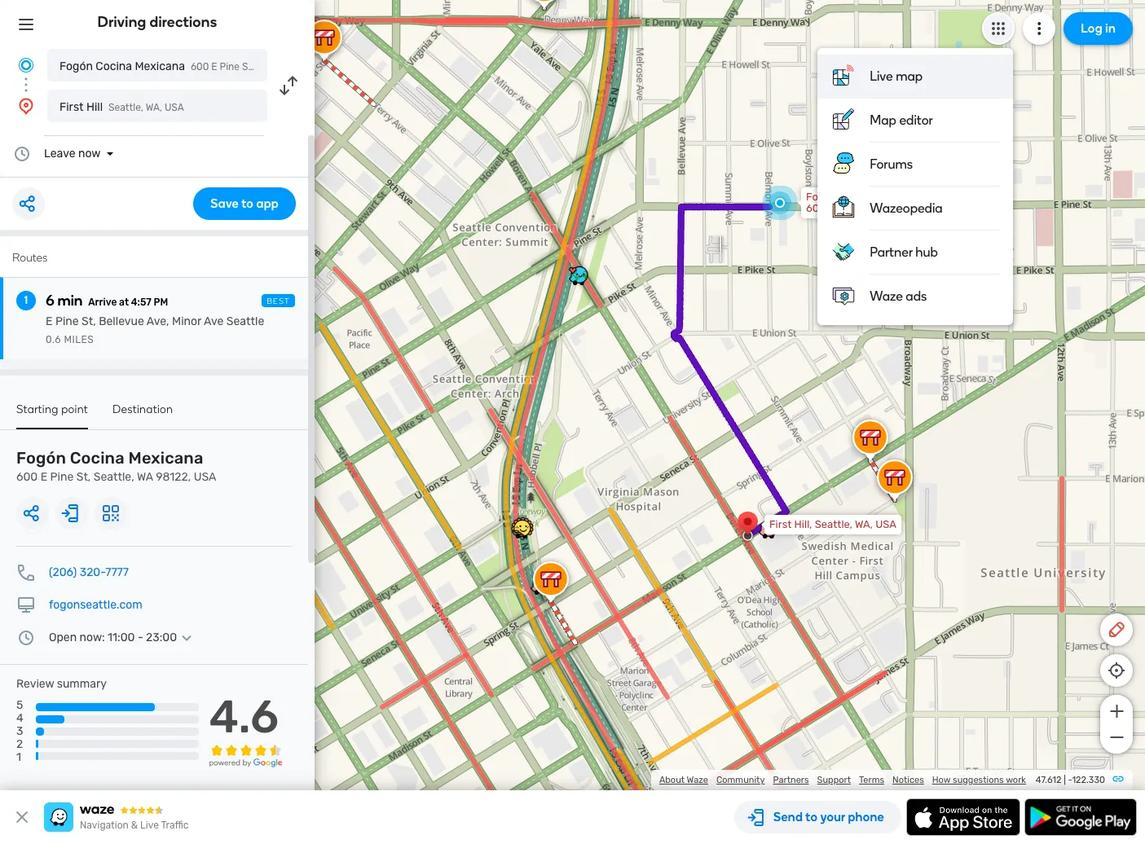 Task type: locate. For each thing, give the bounding box(es) containing it.
0 vertical spatial pine
[[838, 202, 859, 214]]

0 horizontal spatial wa,
[[146, 102, 162, 113]]

cocina for fogón cocina mexicana
[[96, 60, 132, 73]]

1 vertical spatial wa
[[137, 470, 153, 484]]

fogón left mexicana,
[[806, 191, 837, 203]]

cocina inside fogón cocina mexicana 600 e pine st, seattle, wa 98122, usa
[[70, 448, 125, 468]]

mexicana inside fogón cocina mexicana 600 e pine st, seattle, wa 98122, usa
[[128, 448, 203, 468]]

clock image
[[12, 144, 32, 164]]

1 vertical spatial st,
[[82, 315, 96, 328]]

pencil image
[[1107, 620, 1126, 640]]

usa inside fogón cocina mexicana 600 e pine st, seattle, wa 98122, usa
[[194, 470, 216, 484]]

2 vertical spatial cocina
[[70, 448, 125, 468]]

mexicana
[[135, 60, 185, 73], [128, 448, 203, 468]]

0 vertical spatial mexicana
[[135, 60, 185, 73]]

first for hill
[[60, 100, 84, 114]]

location image
[[16, 96, 36, 116]]

e pine st, bellevue ave, minor ave seattle 0.6 miles
[[46, 315, 264, 346]]

0 vertical spatial wa,
[[146, 102, 162, 113]]

leave now
[[44, 147, 101, 161]]

98122, inside fogón cocina mexicana 600 e pine st, seattle, wa 98122, usa
[[156, 470, 191, 484]]

open
[[49, 631, 77, 645]]

wa, inside first hill seattle, wa, usa
[[146, 102, 162, 113]]

first for hill,
[[769, 518, 792, 531]]

2 vertical spatial st,
[[76, 470, 91, 484]]

wa,
[[146, 102, 162, 113], [855, 518, 873, 531]]

1 vertical spatial e
[[46, 315, 53, 328]]

4.6
[[209, 690, 279, 744]]

pine for mexicana,
[[838, 202, 859, 214]]

pm
[[154, 297, 168, 308]]

|
[[1064, 775, 1066, 786]]

0 vertical spatial 600
[[806, 202, 826, 214]]

e inside fogón cocina mexicana, 600 e pine st, seattle, wa 98122, usa
[[829, 202, 835, 214]]

computer image
[[16, 596, 36, 615]]

st, left mexicana,
[[862, 202, 875, 214]]

support
[[817, 775, 851, 786]]

wa inside fogón cocina mexicana, 600 e pine st, seattle, wa 98122, usa
[[918, 202, 933, 214]]

st, up miles
[[82, 315, 96, 328]]

1 vertical spatial fogón
[[806, 191, 837, 203]]

cocina for fogón cocina mexicana, 600 e pine st, seattle, wa 98122, usa
[[840, 191, 874, 203]]

mexicana down the driving directions
[[135, 60, 185, 73]]

st, for mexicana
[[76, 470, 91, 484]]

0 vertical spatial fogón
[[60, 60, 93, 73]]

pine left mexicana,
[[838, 202, 859, 214]]

seattle
[[226, 315, 264, 328]]

now
[[78, 147, 101, 161]]

point
[[61, 403, 88, 417]]

1 vertical spatial wa,
[[855, 518, 873, 531]]

1 down 3
[[16, 751, 21, 765]]

usa
[[165, 102, 184, 113], [841, 214, 862, 226], [194, 470, 216, 484], [876, 518, 897, 531]]

1 left 6
[[24, 293, 28, 307]]

at
[[119, 297, 129, 308]]

community
[[716, 775, 765, 786]]

notices
[[893, 775, 924, 786]]

5
[[16, 699, 23, 712]]

community link
[[716, 775, 765, 786]]

mexicana down destination button
[[128, 448, 203, 468]]

1 horizontal spatial wa
[[918, 202, 933, 214]]

1 vertical spatial cocina
[[840, 191, 874, 203]]

1 horizontal spatial 98122,
[[806, 214, 839, 226]]

0 vertical spatial e
[[829, 202, 835, 214]]

0 horizontal spatial 600
[[16, 470, 38, 484]]

open now: 11:00 - 23:00
[[49, 631, 177, 645]]

0 horizontal spatial -
[[138, 631, 143, 645]]

pine inside fogón cocina mexicana, 600 e pine st, seattle, wa 98122, usa
[[838, 202, 859, 214]]

ave
[[204, 315, 224, 328]]

partners link
[[773, 775, 809, 786]]

first
[[60, 100, 84, 114], [769, 518, 792, 531]]

-
[[138, 631, 143, 645], [1068, 775, 1072, 786]]

1 horizontal spatial 1
[[24, 293, 28, 307]]

first left the hill,
[[769, 518, 792, 531]]

e left mexicana,
[[829, 202, 835, 214]]

arrive
[[88, 297, 117, 308]]

pine inside fogón cocina mexicana 600 e pine st, seattle, wa 98122, usa
[[50, 470, 74, 484]]

47.612
[[1036, 775, 1062, 786]]

st, inside e pine st, bellevue ave, minor ave seattle 0.6 miles
[[82, 315, 96, 328]]

partners
[[773, 775, 809, 786]]

4
[[16, 712, 23, 726]]

pine down min
[[55, 315, 79, 328]]

320-
[[80, 566, 105, 580]]

0 vertical spatial -
[[138, 631, 143, 645]]

6
[[46, 292, 54, 310]]

first left hill
[[60, 100, 84, 114]]

0 horizontal spatial 98122,
[[156, 470, 191, 484]]

fogonseattle.com link
[[49, 598, 142, 612]]

cocina for fogón cocina mexicana 600 e pine st, seattle, wa 98122, usa
[[70, 448, 125, 468]]

st, inside fogón cocina mexicana 600 e pine st, seattle, wa 98122, usa
[[76, 470, 91, 484]]

cocina inside button
[[96, 60, 132, 73]]

1 horizontal spatial -
[[1068, 775, 1072, 786]]

review summary
[[16, 677, 107, 691]]

starting
[[16, 403, 58, 417]]

mexicana inside button
[[135, 60, 185, 73]]

cocina left mexicana,
[[840, 191, 874, 203]]

0 horizontal spatial wa
[[137, 470, 153, 484]]

600
[[806, 202, 826, 214], [16, 470, 38, 484]]

terms link
[[859, 775, 884, 786]]

1 vertical spatial 98122,
[[156, 470, 191, 484]]

cocina down point at left top
[[70, 448, 125, 468]]

cocina up first hill seattle, wa, usa
[[96, 60, 132, 73]]

fogón inside button
[[60, 60, 93, 73]]

1 vertical spatial 1
[[16, 751, 21, 765]]

e up the 0.6 at the left
[[46, 315, 53, 328]]

cocina inside fogón cocina mexicana, 600 e pine st, seattle, wa 98122, usa
[[840, 191, 874, 203]]

st, inside fogón cocina mexicana, 600 e pine st, seattle, wa 98122, usa
[[862, 202, 875, 214]]

starting point
[[16, 403, 88, 417]]

1 horizontal spatial wa,
[[855, 518, 873, 531]]

driving directions
[[97, 13, 217, 31]]

pine
[[838, 202, 859, 214], [55, 315, 79, 328], [50, 470, 74, 484]]

pine down starting point button
[[50, 470, 74, 484]]

1
[[24, 293, 28, 307], [16, 751, 21, 765]]

0 horizontal spatial 1
[[16, 751, 21, 765]]

fogón for fogón cocina mexicana, 600 e pine st, seattle, wa 98122, usa
[[806, 191, 837, 203]]

0 vertical spatial first
[[60, 100, 84, 114]]

0 horizontal spatial first
[[60, 100, 84, 114]]

bellevue
[[99, 315, 144, 328]]

122.330
[[1072, 775, 1105, 786]]

1 horizontal spatial first
[[769, 518, 792, 531]]

600 inside fogón cocina mexicana 600 e pine st, seattle, wa 98122, usa
[[16, 470, 38, 484]]

pine for mexicana
[[50, 470, 74, 484]]

1 vertical spatial first
[[769, 518, 792, 531]]

2 vertical spatial e
[[40, 470, 47, 484]]

traffic
[[161, 820, 189, 831]]

600 inside fogón cocina mexicana, 600 e pine st, seattle, wa 98122, usa
[[806, 202, 826, 214]]

&
[[131, 820, 138, 831]]

min
[[57, 292, 83, 310]]

fogón up hill
[[60, 60, 93, 73]]

1 vertical spatial mexicana
[[128, 448, 203, 468]]

cocina
[[96, 60, 132, 73], [840, 191, 874, 203], [70, 448, 125, 468]]

st,
[[862, 202, 875, 214], [82, 315, 96, 328], [76, 470, 91, 484]]

2 vertical spatial pine
[[50, 470, 74, 484]]

4:57
[[131, 297, 151, 308]]

fogón down starting point button
[[16, 448, 66, 468]]

e inside e pine st, bellevue ave, minor ave seattle 0.6 miles
[[46, 315, 53, 328]]

wa, right the hill,
[[855, 518, 873, 531]]

seattle, inside first hill seattle, wa, usa
[[108, 102, 143, 113]]

- right 11:00
[[138, 631, 143, 645]]

1 vertical spatial 600
[[16, 470, 38, 484]]

e down starting point button
[[40, 470, 47, 484]]

fogón inside fogón cocina mexicana 600 e pine st, seattle, wa 98122, usa
[[16, 448, 66, 468]]

98122, inside fogón cocina mexicana, 600 e pine st, seattle, wa 98122, usa
[[806, 214, 839, 226]]

fogón
[[60, 60, 93, 73], [806, 191, 837, 203], [16, 448, 66, 468]]

e
[[829, 202, 835, 214], [46, 315, 53, 328], [40, 470, 47, 484]]

wa inside fogón cocina mexicana 600 e pine st, seattle, wa 98122, usa
[[137, 470, 153, 484]]

x image
[[12, 808, 32, 827]]

fogón cocina mexicana button
[[47, 49, 267, 82]]

wa, down fogón cocina mexicana button
[[146, 102, 162, 113]]

terms
[[859, 775, 884, 786]]

98122,
[[806, 214, 839, 226], [156, 470, 191, 484]]

- right |
[[1068, 775, 1072, 786]]

wa
[[918, 202, 933, 214], [137, 470, 153, 484]]

e inside fogón cocina mexicana 600 e pine st, seattle, wa 98122, usa
[[40, 470, 47, 484]]

2 vertical spatial fogón
[[16, 448, 66, 468]]

1 vertical spatial pine
[[55, 315, 79, 328]]

seattle,
[[108, 102, 143, 113], [878, 202, 916, 214], [94, 470, 134, 484], [815, 518, 853, 531]]

0 vertical spatial cocina
[[96, 60, 132, 73]]

0 vertical spatial 98122,
[[806, 214, 839, 226]]

1 horizontal spatial 600
[[806, 202, 826, 214]]

fogón inside fogón cocina mexicana, 600 e pine st, seattle, wa 98122, usa
[[806, 191, 837, 203]]

navigation & live traffic
[[80, 820, 189, 831]]

0 vertical spatial wa
[[918, 202, 933, 214]]

st, down point at left top
[[76, 470, 91, 484]]

work
[[1006, 775, 1026, 786]]

0 vertical spatial st,
[[862, 202, 875, 214]]

support link
[[817, 775, 851, 786]]



Task type: describe. For each thing, give the bounding box(es) containing it.
current location image
[[16, 55, 36, 75]]

chevron down image
[[177, 632, 197, 645]]

hill
[[86, 100, 103, 114]]

pine inside e pine st, bellevue ave, minor ave seattle 0.6 miles
[[55, 315, 79, 328]]

600 for mexicana
[[16, 470, 38, 484]]

live
[[140, 820, 159, 831]]

mexicana,
[[876, 191, 925, 203]]

1 inside 5 4 3 2 1
[[16, 751, 21, 765]]

e for mexicana
[[40, 470, 47, 484]]

navigation
[[80, 820, 129, 831]]

fogón cocina mexicana
[[60, 60, 185, 73]]

minor
[[172, 315, 201, 328]]

about
[[659, 775, 685, 786]]

5 4 3 2 1
[[16, 699, 23, 765]]

now:
[[80, 631, 105, 645]]

fogón for fogón cocina mexicana
[[60, 60, 93, 73]]

ave,
[[147, 315, 169, 328]]

fogón cocina mexicana 600 e pine st, seattle, wa 98122, usa
[[16, 448, 216, 484]]

2
[[16, 738, 23, 752]]

st, for mexicana,
[[862, 202, 875, 214]]

summary
[[57, 677, 107, 691]]

3
[[16, 725, 23, 739]]

directions
[[150, 13, 217, 31]]

wa, for hill,
[[855, 518, 873, 531]]

link image
[[1112, 773, 1125, 786]]

hill,
[[794, 518, 812, 531]]

usa inside first hill seattle, wa, usa
[[165, 102, 184, 113]]

(206) 320-7777
[[49, 566, 129, 580]]

first hill seattle, wa, usa
[[60, 100, 184, 114]]

review
[[16, 677, 54, 691]]

11:00
[[108, 631, 135, 645]]

clock image
[[16, 628, 36, 648]]

fogón cocina mexicana, 600 e pine st, seattle, wa 98122, usa
[[806, 191, 933, 226]]

mexicana for fogón cocina mexicana
[[135, 60, 185, 73]]

waze
[[687, 775, 708, 786]]

98122, for mexicana
[[156, 470, 191, 484]]

wa for mexicana,
[[918, 202, 933, 214]]

destination
[[113, 403, 173, 417]]

leave
[[44, 147, 75, 161]]

usa inside fogón cocina mexicana, 600 e pine st, seattle, wa 98122, usa
[[841, 214, 862, 226]]

(206) 320-7777 link
[[49, 566, 129, 580]]

1 vertical spatial -
[[1068, 775, 1072, 786]]

seattle, inside fogón cocina mexicana, 600 e pine st, seattle, wa 98122, usa
[[878, 202, 916, 214]]

23:00
[[146, 631, 177, 645]]

routes
[[12, 251, 48, 265]]

destination button
[[113, 403, 173, 428]]

wa for mexicana
[[137, 470, 153, 484]]

zoom in image
[[1107, 702, 1127, 721]]

98122, for mexicana,
[[806, 214, 839, 226]]

about waze link
[[659, 775, 708, 786]]

miles
[[64, 334, 94, 346]]

how suggestions work link
[[932, 775, 1026, 786]]

fogón for fogón cocina mexicana 600 e pine st, seattle, wa 98122, usa
[[16, 448, 66, 468]]

notices link
[[893, 775, 924, 786]]

seattle, inside fogón cocina mexicana 600 e pine st, seattle, wa 98122, usa
[[94, 470, 134, 484]]

(206)
[[49, 566, 77, 580]]

47.612 | -122.330
[[1036, 775, 1105, 786]]

call image
[[16, 563, 36, 583]]

0.6
[[46, 334, 61, 346]]

zoom out image
[[1107, 728, 1127, 747]]

6 min arrive at 4:57 pm
[[46, 292, 168, 310]]

driving
[[97, 13, 146, 31]]

fogonseattle.com
[[49, 598, 142, 612]]

how
[[932, 775, 951, 786]]

e for mexicana,
[[829, 202, 835, 214]]

mexicana for fogón cocina mexicana 600 e pine st, seattle, wa 98122, usa
[[128, 448, 203, 468]]

about waze community partners support terms notices how suggestions work
[[659, 775, 1026, 786]]

600 for mexicana,
[[806, 202, 826, 214]]

first hill, seattle, wa, usa
[[769, 518, 897, 531]]

suggestions
[[953, 775, 1004, 786]]

0 vertical spatial 1
[[24, 293, 28, 307]]

best
[[267, 297, 290, 306]]

wa, for hill
[[146, 102, 162, 113]]

starting point button
[[16, 403, 88, 430]]

7777
[[105, 566, 129, 580]]

open now: 11:00 - 23:00 button
[[49, 631, 197, 645]]



Task type: vqa. For each thing, say whether or not it's contained in the screenshot.
"COMMUNITY"
yes



